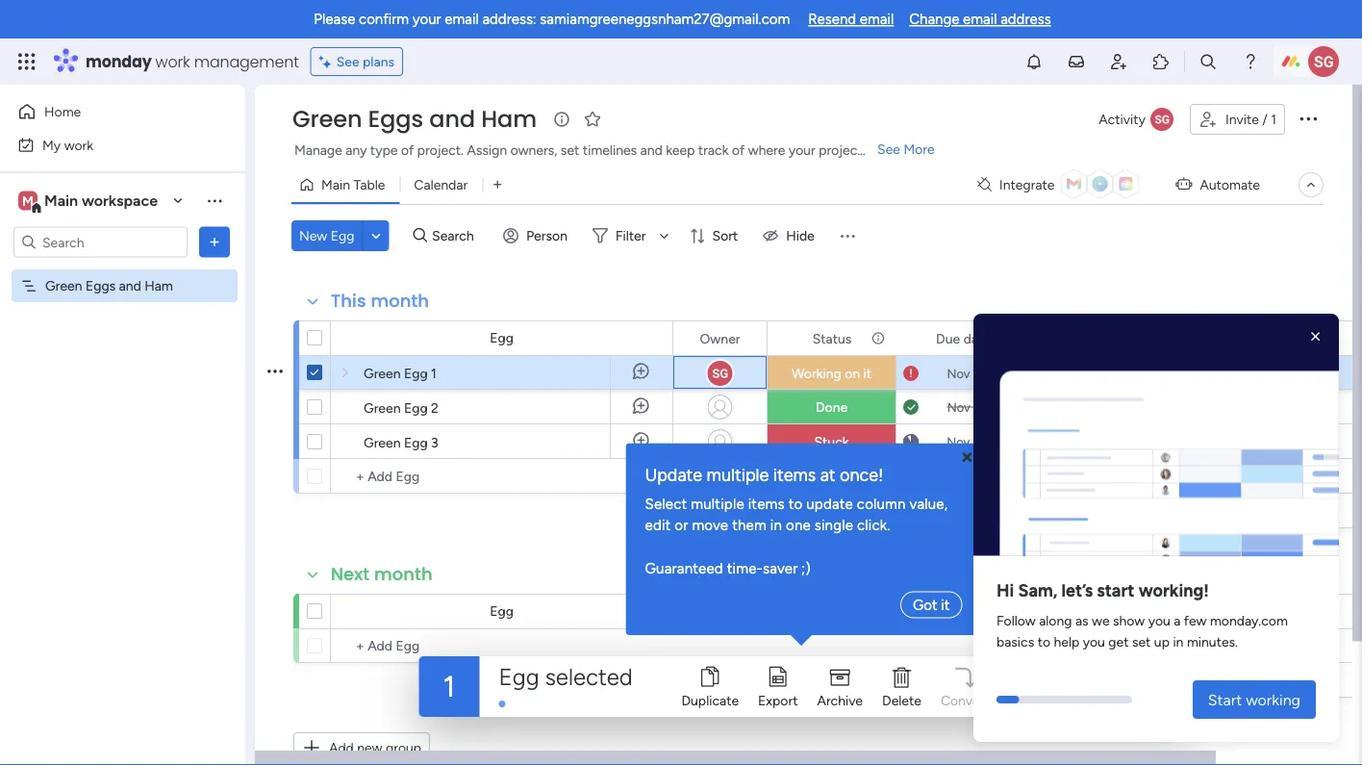Task type: describe. For each thing, give the bounding box(es) containing it.
set inside follow along as we show you a few monday.com basics to help you get set up in minutes.
[[1133, 633, 1151, 649]]

Next month field
[[326, 562, 438, 587]]

see for see plans
[[337, 53, 360, 70]]

management
[[194, 51, 299, 72]]

basics
[[997, 633, 1035, 649]]

workspace
[[82, 192, 158, 210]]

move
[[692, 517, 729, 534]]

0 vertical spatial and
[[429, 103, 475, 135]]

collapse board header image
[[1304, 177, 1319, 192]]

nov 18
[[947, 434, 986, 449]]

main table button
[[292, 169, 400, 200]]

selected
[[545, 663, 633, 691]]

done
[[816, 399, 848, 415]]

1 due date field from the top
[[932, 328, 996, 349]]

we
[[1092, 612, 1110, 628]]

add
[[329, 740, 354, 756]]

column information image
[[871, 331, 886, 346]]

type
[[370, 142, 398, 158]]

arrow down image
[[653, 224, 676, 247]]

see for see more
[[878, 141, 901, 157]]

2 of from the left
[[732, 142, 745, 158]]

dapulse integrations image
[[978, 178, 992, 192]]

export
[[758, 692, 798, 709]]

$1,600
[[1213, 498, 1254, 515]]

hide button
[[756, 220, 826, 251]]

eggs inside list box
[[86, 278, 116, 294]]

show board description image
[[551, 110, 574, 129]]

sort
[[713, 228, 738, 244]]

lottie animation element
[[974, 314, 1340, 563]]

Search in workspace field
[[40, 231, 161, 253]]

calendar button
[[400, 169, 482, 200]]

18
[[973, 434, 986, 449]]

along
[[1039, 612, 1073, 628]]

Status field
[[808, 328, 857, 349]]

track
[[699, 142, 729, 158]]

value,
[[910, 495, 948, 512]]

click.
[[857, 517, 891, 534]]

in inside follow along as we show you a few monday.com basics to help you get set up in minutes.
[[1173, 633, 1184, 649]]

notes
[[1107, 400, 1139, 416]]

3
[[431, 434, 439, 450]]

email for resend email
[[860, 11, 894, 28]]

filter
[[616, 228, 646, 244]]

apps image
[[1152, 52, 1171, 71]]

address
[[1001, 11, 1051, 28]]

ham inside list box
[[145, 278, 173, 294]]

1 horizontal spatial it
[[942, 596, 950, 613]]

let's
[[1062, 580, 1093, 600]]

stands.
[[866, 142, 909, 158]]

change email address link
[[910, 11, 1051, 28]]

2 due date field from the top
[[932, 601, 996, 622]]

options image
[[1297, 107, 1320, 130]]

column information image
[[1005, 604, 1020, 619]]

automate
[[1200, 177, 1261, 193]]

calendar
[[414, 177, 468, 193]]

minutes.
[[1187, 633, 1239, 649]]

status
[[813, 330, 852, 346]]

search everything image
[[1199, 52, 1218, 71]]

start working button
[[1193, 680, 1316, 719]]

lottie animation image
[[974, 321, 1340, 563]]

plans
[[363, 53, 395, 70]]

green down green egg 2 on the left
[[364, 434, 401, 450]]

duplicate
[[682, 692, 739, 709]]

sort button
[[682, 220, 750, 251]]

as
[[1076, 612, 1089, 628]]

green egg 2
[[364, 399, 439, 416]]

see more link
[[876, 140, 937, 159]]

options image
[[205, 232, 224, 252]]

add new group
[[329, 740, 422, 756]]

new
[[357, 740, 383, 756]]

main workspace
[[44, 192, 158, 210]]

workspace options image
[[205, 191, 224, 210]]

assign
[[467, 142, 507, 158]]

1 horizontal spatial 1
[[443, 669, 455, 704]]

manage any type of project. assign owners, set timelines and keep track of where your project stands.
[[294, 142, 909, 158]]

items for update
[[748, 495, 785, 512]]

green egg 1
[[364, 365, 437, 381]]

activity
[[1099, 111, 1146, 128]]

notes
[[1080, 603, 1117, 620]]

1 for invite / 1
[[1271, 111, 1277, 128]]

follow along as we show you a few monday.com basics to help you get set up in minutes.
[[997, 612, 1288, 649]]

or
[[675, 517, 689, 534]]

please confirm your email address: samiamgreeneggsnham27@gmail.com
[[314, 11, 790, 28]]

manage
[[294, 142, 342, 158]]

delete
[[882, 692, 922, 709]]

invite / 1 button
[[1190, 104, 1286, 135]]

1 email from the left
[[445, 11, 479, 28]]

my work button
[[12, 129, 207, 160]]

1 of from the left
[[401, 142, 414, 158]]

integrate
[[1000, 177, 1055, 193]]

home button
[[12, 96, 207, 127]]

0 vertical spatial items
[[1103, 367, 1134, 382]]

angle down image
[[372, 229, 381, 243]]

samiamgreeneggsnham27@gmail.com
[[540, 11, 790, 28]]

hi
[[997, 580, 1015, 600]]

change email address
[[910, 11, 1051, 28]]

$0 sum
[[1222, 668, 1244, 695]]

resend email
[[809, 11, 894, 28]]

address:
[[483, 11, 537, 28]]

change
[[910, 11, 960, 28]]

see plans button
[[311, 47, 403, 76]]

2
[[431, 399, 439, 416]]

due for second due date field from the bottom of the page
[[936, 330, 961, 346]]

other
[[1082, 435, 1115, 450]]

0 horizontal spatial your
[[413, 11, 441, 28]]

v2 done deadline image
[[904, 398, 919, 416]]

v2 overdue deadline image
[[904, 364, 919, 383]]

Notes field
[[1075, 601, 1122, 622]]

this
[[331, 289, 366, 313]]

my work
[[42, 137, 93, 153]]

v2 search image
[[413, 225, 427, 247]]

next
[[331, 562, 370, 587]]

show
[[1113, 612, 1145, 628]]

main table
[[321, 177, 385, 193]]

invite / 1
[[1226, 111, 1277, 128]]

stuck
[[815, 434, 849, 450]]

Search field
[[427, 222, 485, 249]]



Task type: vqa. For each thing, say whether or not it's contained in the screenshot.
Few tips to help you make the most of this template :) "field"
no



Task type: locate. For each thing, give the bounding box(es) containing it.
2 horizontal spatial email
[[963, 11, 997, 28]]

see plans
[[337, 53, 395, 70]]

single
[[815, 517, 854, 534]]

budget
[[1211, 603, 1255, 620]]

0 vertical spatial to
[[789, 495, 803, 512]]

project
[[819, 142, 863, 158]]

it right on
[[864, 365, 872, 382]]

eggs
[[368, 103, 424, 135], [86, 278, 116, 294]]

once!
[[840, 465, 884, 486]]

workspace selection element
[[18, 189, 161, 214]]

0 horizontal spatial set
[[561, 142, 580, 158]]

work for my
[[64, 137, 93, 153]]

update multiple items at once!
[[645, 465, 884, 486]]

1 horizontal spatial main
[[321, 177, 350, 193]]

in right up
[[1173, 633, 1184, 649]]

help image
[[1241, 52, 1261, 71]]

work inside button
[[64, 137, 93, 153]]

date for 1st due date field from the bottom
[[964, 603, 991, 620]]

1 horizontal spatial work
[[155, 51, 190, 72]]

nov left the 17
[[948, 399, 971, 415]]

ham down the search in workspace field
[[145, 278, 173, 294]]

egg inside button
[[331, 228, 355, 244]]

your right confirm
[[413, 11, 441, 28]]

items up "them"
[[748, 495, 785, 512]]

nov for green egg 2
[[948, 399, 971, 415]]

1 vertical spatial date
[[964, 603, 991, 620]]

where
[[748, 142, 786, 158]]

ham up assign
[[481, 103, 537, 135]]

a
[[1174, 612, 1181, 628]]

1 horizontal spatial green eggs and ham
[[293, 103, 537, 135]]

items left at
[[773, 465, 816, 486]]

meeting
[[1058, 400, 1104, 416]]

add view image
[[494, 178, 502, 192]]

items inside select multiple items to update column value, edit or move them in one single click.
[[748, 495, 785, 512]]

2 horizontal spatial and
[[641, 142, 663, 158]]

0 vertical spatial nov
[[947, 366, 971, 381]]

1 vertical spatial see
[[878, 141, 901, 157]]

2 email from the left
[[860, 11, 894, 28]]

0 horizontal spatial main
[[44, 192, 78, 210]]

month for this month
[[371, 289, 429, 313]]

0 vertical spatial set
[[561, 142, 580, 158]]

Due date field
[[932, 328, 996, 349], [932, 601, 996, 622]]

$500
[[1218, 434, 1248, 450]]

0 vertical spatial due
[[936, 330, 961, 346]]

1 date from the top
[[964, 330, 991, 346]]

1 due date from the top
[[936, 330, 991, 346]]

your right "where"
[[789, 142, 816, 158]]

one
[[786, 517, 811, 534]]

+ Add Egg text field
[[341, 634, 664, 657]]

follow
[[997, 612, 1036, 628]]

due date left column information icon
[[936, 603, 991, 620]]

to left help
[[1038, 633, 1051, 649]]

timelines
[[583, 142, 637, 158]]

due date field left column information icon
[[932, 601, 996, 622]]

multiple up move
[[691, 495, 745, 512]]

0 vertical spatial it
[[864, 365, 872, 382]]

nov
[[947, 366, 971, 381], [948, 399, 971, 415], [947, 434, 970, 449]]

hide
[[786, 228, 815, 244]]

due date up nov 16
[[936, 330, 991, 346]]

+ Add Egg text field
[[341, 465, 664, 488]]

date for second due date field from the bottom of the page
[[964, 330, 991, 346]]

Green Eggs and Ham field
[[288, 103, 542, 135]]

2 vertical spatial items
[[748, 495, 785, 512]]

new egg button
[[292, 220, 362, 251]]

set left up
[[1133, 633, 1151, 649]]

work right my
[[64, 137, 93, 153]]

next month
[[331, 562, 433, 587]]

month for next month
[[374, 562, 433, 587]]

select
[[645, 495, 687, 512]]

main for main table
[[321, 177, 350, 193]]

0 vertical spatial eggs
[[368, 103, 424, 135]]

nov left 18 at right bottom
[[947, 434, 970, 449]]

and left keep
[[641, 142, 663, 158]]

please
[[314, 11, 355, 28]]

resend email link
[[809, 11, 894, 28]]

1 vertical spatial due date
[[936, 603, 991, 620]]

green eggs and ham up project.
[[293, 103, 537, 135]]

in left one
[[771, 517, 782, 534]]

autopilot image
[[1176, 172, 1193, 196]]

1 vertical spatial nov
[[948, 399, 971, 415]]

main left the table
[[321, 177, 350, 193]]

0 vertical spatial green eggs and ham
[[293, 103, 537, 135]]

multiple
[[707, 465, 769, 486], [691, 495, 745, 512]]

guaranteed time-saver ;)
[[645, 560, 811, 577]]

2 nov from the top
[[948, 399, 971, 415]]

1 horizontal spatial ham
[[481, 103, 537, 135]]

2 vertical spatial to
[[1046, 692, 1059, 709]]

table
[[354, 177, 385, 193]]

due
[[936, 330, 961, 346], [936, 603, 961, 620]]

0 vertical spatial work
[[155, 51, 190, 72]]

green up manage
[[293, 103, 362, 135]]

see left the plans at the top left of the page
[[337, 53, 360, 70]]

1 vertical spatial it
[[942, 596, 950, 613]]

to inside follow along as we show you a few monday.com basics to help you get set up in minutes.
[[1038, 633, 1051, 649]]

action items
[[1063, 367, 1134, 382]]

main for main workspace
[[44, 192, 78, 210]]

meeting notes
[[1058, 400, 1139, 416]]

2 vertical spatial nov
[[947, 434, 970, 449]]

sam green image
[[1309, 46, 1340, 77]]

1 vertical spatial due date field
[[932, 601, 996, 622]]

1 vertical spatial to
[[1038, 633, 1051, 649]]

green inside list box
[[45, 278, 82, 294]]

Budget field
[[1206, 601, 1260, 622]]

nov left 16
[[947, 366, 971, 381]]

green eggs and ham down the search in workspace field
[[45, 278, 173, 294]]

my
[[42, 137, 61, 153]]

1 vertical spatial items
[[773, 465, 816, 486]]

1 vertical spatial you
[[1083, 633, 1106, 649]]

filter button
[[585, 220, 676, 251]]

due date field up nov 16
[[932, 328, 996, 349]]

1 right /
[[1271, 111, 1277, 128]]

green up green egg 2 on the left
[[364, 365, 401, 381]]

select product image
[[17, 52, 37, 71]]

month right this
[[371, 289, 429, 313]]

green
[[293, 103, 362, 135], [45, 278, 82, 294], [364, 365, 401, 381], [364, 399, 401, 416], [364, 434, 401, 450]]

set
[[561, 142, 580, 158], [1133, 633, 1151, 649]]

main inside workspace selection element
[[44, 192, 78, 210]]

archive
[[817, 692, 863, 709]]

1 horizontal spatial your
[[789, 142, 816, 158]]

due for 1st due date field from the bottom
[[936, 603, 961, 620]]

you left a
[[1149, 612, 1171, 628]]

1 vertical spatial 1
[[431, 365, 437, 381]]

1 due from the top
[[936, 330, 961, 346]]

monday
[[86, 51, 152, 72]]

to up one
[[789, 495, 803, 512]]

nov for green egg 3
[[947, 434, 970, 449]]

/
[[1263, 111, 1268, 128]]

0 horizontal spatial and
[[119, 278, 141, 294]]

green eggs and ham inside list box
[[45, 278, 173, 294]]

m
[[22, 192, 34, 209]]

1
[[1271, 111, 1277, 128], [431, 365, 437, 381], [443, 669, 455, 704]]

0 horizontal spatial green eggs and ham
[[45, 278, 173, 294]]

due left column information icon
[[936, 603, 961, 620]]

green down the search in workspace field
[[45, 278, 82, 294]]

see left more
[[878, 141, 901, 157]]

multiple for update
[[707, 465, 769, 486]]

person
[[527, 228, 568, 244]]

main inside button
[[321, 177, 350, 193]]

start
[[1209, 690, 1243, 709]]

email right resend
[[860, 11, 894, 28]]

invite members image
[[1110, 52, 1129, 71]]

0 horizontal spatial it
[[864, 365, 872, 382]]

3 email from the left
[[963, 11, 997, 28]]

on
[[845, 365, 860, 382]]

1 horizontal spatial set
[[1133, 633, 1151, 649]]

0 vertical spatial due date field
[[932, 328, 996, 349]]

apps
[[1078, 692, 1109, 708]]

1 horizontal spatial of
[[732, 142, 745, 158]]

eggs up type
[[368, 103, 424, 135]]

action
[[1063, 367, 1100, 382]]

0 vertical spatial your
[[413, 11, 441, 28]]

multiple inside select multiple items to update column value, edit or move them in one single click.
[[691, 495, 745, 512]]

1 vertical spatial green eggs and ham
[[45, 278, 173, 294]]

add new group button
[[294, 732, 430, 763]]

sam,
[[1019, 580, 1058, 600]]

2 due date from the top
[[936, 603, 991, 620]]

invite
[[1226, 111, 1260, 128]]

0 vertical spatial ham
[[481, 103, 537, 135]]

and inside the green eggs and ham list box
[[119, 278, 141, 294]]

0 horizontal spatial 1
[[431, 365, 437, 381]]

see more
[[878, 141, 935, 157]]

and down the search in workspace field
[[119, 278, 141, 294]]

to right move
[[1046, 692, 1059, 709]]

2 date from the top
[[964, 603, 991, 620]]

0 vertical spatial month
[[371, 289, 429, 313]]

1 horizontal spatial email
[[860, 11, 894, 28]]

due date for second due date field from the bottom of the page
[[936, 330, 991, 346]]

1 vertical spatial due
[[936, 603, 961, 620]]

progress bar
[[997, 696, 1020, 703]]

1 vertical spatial work
[[64, 137, 93, 153]]

notifications image
[[1025, 52, 1044, 71]]

main right workspace image on the left top
[[44, 192, 78, 210]]

16
[[974, 366, 986, 381]]

1 horizontal spatial and
[[429, 103, 475, 135]]

2 due from the top
[[936, 603, 961, 620]]

$100
[[1219, 366, 1247, 382]]

of right type
[[401, 142, 414, 158]]

green egg 3
[[364, 434, 439, 450]]

project.
[[417, 142, 464, 158]]

3 nov from the top
[[947, 434, 970, 449]]

1 nov from the top
[[947, 366, 971, 381]]

1 vertical spatial and
[[641, 142, 663, 158]]

set down 'show board description' 'icon'
[[561, 142, 580, 158]]

green eggs and ham list box
[[0, 266, 245, 562]]

you
[[1149, 612, 1171, 628], [1083, 633, 1106, 649]]

in inside select multiple items to update column value, edit or move them in one single click.
[[771, 517, 782, 534]]

move to
[[1009, 692, 1059, 709]]

keep
[[666, 142, 695, 158]]

working
[[1246, 690, 1301, 709]]

start
[[1097, 580, 1135, 600]]

see inside button
[[337, 53, 360, 70]]

get
[[1109, 633, 1129, 649]]

inbox image
[[1067, 52, 1086, 71]]

workspace image
[[18, 190, 38, 211]]

0 vertical spatial in
[[771, 517, 782, 534]]

0 horizontal spatial you
[[1083, 633, 1106, 649]]

1 horizontal spatial in
[[1173, 633, 1184, 649]]

your
[[413, 11, 441, 28], [789, 142, 816, 158]]

at
[[821, 465, 836, 486]]

working
[[792, 365, 842, 382]]

menu image
[[838, 226, 857, 245]]

None field
[[1350, 328, 1363, 349], [1350, 601, 1363, 622], [1350, 328, 1363, 349], [1350, 601, 1363, 622]]

1 vertical spatial multiple
[[691, 495, 745, 512]]

group
[[386, 740, 422, 756]]

0 horizontal spatial of
[[401, 142, 414, 158]]

1 down + add egg text field
[[443, 669, 455, 704]]

0 vertical spatial 1
[[1271, 111, 1277, 128]]

add to favorites image
[[583, 109, 602, 128]]

0 horizontal spatial eggs
[[86, 278, 116, 294]]

This month field
[[326, 289, 434, 314]]

items for once!
[[773, 465, 816, 486]]

email for change email address
[[963, 11, 997, 28]]

1 vertical spatial set
[[1133, 633, 1151, 649]]

items up notes
[[1103, 367, 1134, 382]]

email
[[445, 11, 479, 28], [860, 11, 894, 28], [963, 11, 997, 28]]

email left address:
[[445, 11, 479, 28]]

date left column information icon
[[964, 603, 991, 620]]

1 up 2
[[431, 365, 437, 381]]

1 vertical spatial eggs
[[86, 278, 116, 294]]

0 vertical spatial date
[[964, 330, 991, 346]]

1 inside invite / 1 button
[[1271, 111, 1277, 128]]

due date for 1st due date field from the bottom
[[936, 603, 991, 620]]

multiple up "them"
[[707, 465, 769, 486]]

resend
[[809, 11, 857, 28]]

eggs down the search in workspace field
[[86, 278, 116, 294]]

move
[[1009, 692, 1042, 709]]

1 horizontal spatial see
[[878, 141, 901, 157]]

2 horizontal spatial 1
[[1271, 111, 1277, 128]]

month inside field
[[374, 562, 433, 587]]

update
[[807, 495, 854, 512]]

0 vertical spatial you
[[1149, 612, 1171, 628]]

date up 16
[[964, 330, 991, 346]]

green down green egg 1
[[364, 399, 401, 416]]

got
[[913, 596, 938, 613]]

working!
[[1139, 580, 1210, 600]]

close image
[[1307, 327, 1326, 346]]

it right got
[[942, 596, 950, 613]]

ham
[[481, 103, 537, 135], [145, 278, 173, 294]]

nov 16
[[947, 366, 986, 381]]

1 horizontal spatial you
[[1149, 612, 1171, 628]]

column
[[857, 495, 906, 512]]

help
[[1054, 633, 1080, 649]]

option
[[0, 268, 245, 272]]

and up project.
[[429, 103, 475, 135]]

1 vertical spatial month
[[374, 562, 433, 587]]

0 horizontal spatial in
[[771, 517, 782, 534]]

0 horizontal spatial email
[[445, 11, 479, 28]]

work right monday
[[155, 51, 190, 72]]

1 vertical spatial your
[[789, 142, 816, 158]]

0 vertical spatial see
[[337, 53, 360, 70]]

2 vertical spatial and
[[119, 278, 141, 294]]

0 vertical spatial due date
[[936, 330, 991, 346]]

work for monday
[[155, 51, 190, 72]]

0 horizontal spatial work
[[64, 137, 93, 153]]

due up nov 16
[[936, 330, 961, 346]]

Owner field
[[695, 328, 745, 349]]

multiple for select
[[691, 495, 745, 512]]

0 horizontal spatial ham
[[145, 278, 173, 294]]

1 vertical spatial in
[[1173, 633, 1184, 649]]

got it
[[913, 596, 950, 613]]

you down we
[[1083, 633, 1106, 649]]

nov 17
[[948, 399, 986, 415]]

1 vertical spatial ham
[[145, 278, 173, 294]]

1 horizontal spatial eggs
[[368, 103, 424, 135]]

2 vertical spatial 1
[[443, 669, 455, 704]]

1 for green egg 1
[[431, 365, 437, 381]]

email right change
[[963, 11, 997, 28]]

month inside field
[[371, 289, 429, 313]]

0 horizontal spatial see
[[337, 53, 360, 70]]

to inside select multiple items to update column value, edit or move them in one single click.
[[789, 495, 803, 512]]

0 vertical spatial multiple
[[707, 465, 769, 486]]

of right track
[[732, 142, 745, 158]]

more
[[904, 141, 935, 157]]

month right 'next'
[[374, 562, 433, 587]]



